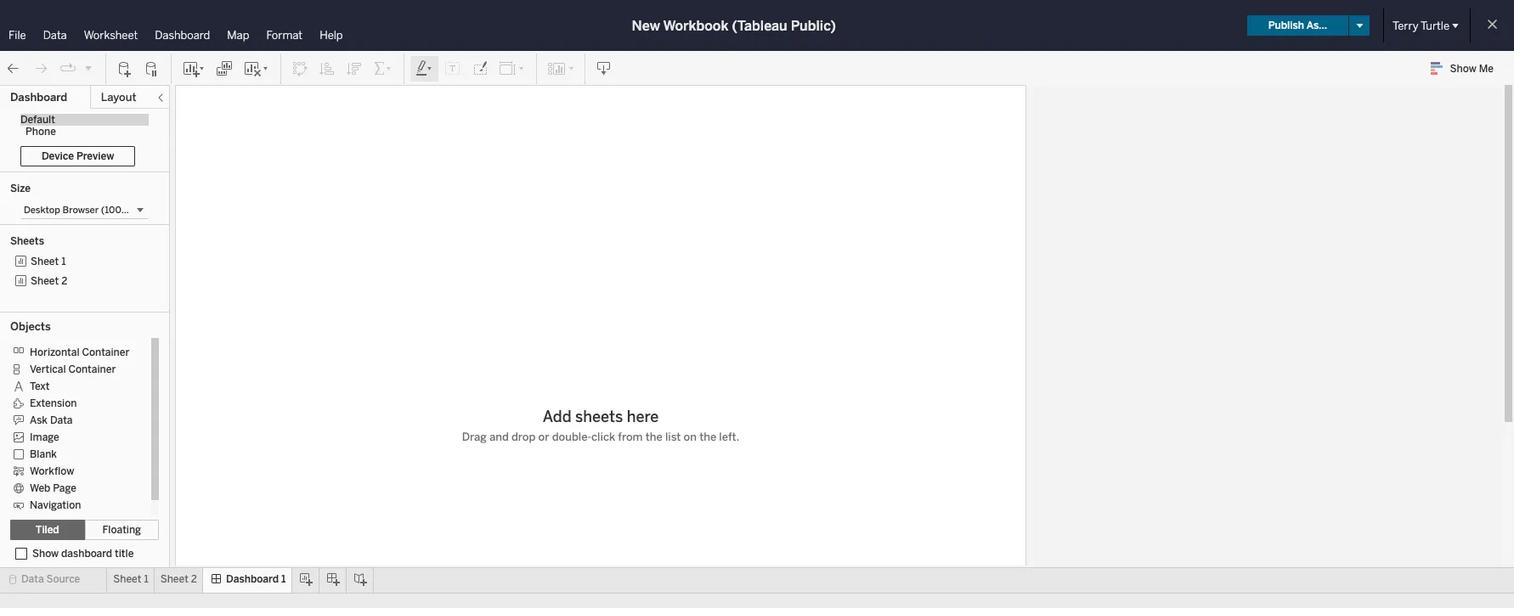 Task type: vqa. For each thing, say whether or not it's contained in the screenshot.
Show Me Button
yes



Task type: describe. For each thing, give the bounding box(es) containing it.
vertical container
[[30, 364, 116, 376]]

double-
[[552, 431, 592, 444]]

1 the from the left
[[646, 431, 663, 444]]

default
[[20, 114, 55, 126]]

file
[[9, 29, 26, 42]]

workbook
[[663, 17, 729, 34]]

web page
[[30, 483, 76, 495]]

collapse image
[[156, 93, 166, 103]]

here
[[627, 408, 659, 427]]

tiled
[[36, 525, 59, 536]]

horizontal container option
[[10, 343, 140, 360]]

data source
[[21, 574, 80, 586]]

1 horizontal spatial sheet 1
[[113, 574, 149, 586]]

workflow
[[30, 466, 74, 478]]

vertical container option
[[10, 360, 140, 377]]

0 horizontal spatial sheet 2
[[31, 275, 67, 287]]

pause auto updates image
[[144, 60, 161, 77]]

blank option
[[10, 445, 140, 462]]

add sheets here drag and drop or double-click from the list on the left.
[[462, 408, 740, 444]]

or
[[539, 431, 550, 444]]

show for show me
[[1451, 63, 1477, 75]]

extension option
[[10, 394, 140, 411]]

turtle
[[1421, 19, 1450, 32]]

phone
[[26, 126, 56, 138]]

terry
[[1393, 19, 1419, 32]]

image
[[30, 432, 59, 444]]

from
[[618, 431, 643, 444]]

data inside ask data option
[[50, 415, 73, 427]]

size
[[10, 183, 31, 195]]

show/hide cards image
[[547, 60, 575, 77]]

drop
[[512, 431, 536, 444]]

horizontal container
[[30, 347, 129, 359]]

1 inside list box
[[61, 256, 66, 268]]

workflow option
[[10, 462, 140, 479]]

0 vertical spatial 2
[[61, 275, 67, 287]]

duplicate image
[[216, 60, 233, 77]]

1 horizontal spatial 1
[[144, 574, 149, 586]]

1 horizontal spatial sheet 2
[[160, 574, 197, 586]]

800)
[[137, 205, 159, 216]]

title
[[115, 548, 134, 560]]

1 horizontal spatial 2
[[191, 574, 197, 586]]

show labels image
[[445, 60, 462, 77]]

show me button
[[1424, 55, 1510, 82]]

text option
[[10, 377, 140, 394]]

terry turtle
[[1393, 19, 1450, 32]]

dashboard 1
[[226, 574, 286, 586]]

togglestate option group
[[10, 520, 159, 541]]

extension
[[30, 398, 77, 410]]

new workbook (tableau public)
[[632, 17, 837, 34]]

browser
[[63, 205, 99, 216]]

publish
[[1269, 20, 1305, 31]]

redo image
[[32, 60, 49, 77]]

blank
[[30, 449, 57, 461]]

device
[[42, 150, 74, 162]]

device preview
[[42, 150, 114, 162]]

show for show dashboard title
[[32, 548, 59, 560]]

new
[[632, 17, 660, 34]]



Task type: locate. For each thing, give the bounding box(es) containing it.
replay animation image
[[60, 60, 77, 77]]

1 horizontal spatial show
[[1451, 63, 1477, 75]]

container for horizontal container
[[82, 347, 129, 359]]

the left list
[[646, 431, 663, 444]]

sheets
[[575, 408, 623, 427]]

0 horizontal spatial sheet 1
[[31, 256, 66, 268]]

preview
[[76, 150, 114, 162]]

0 vertical spatial data
[[43, 29, 67, 42]]

sheet 2 down sheets
[[31, 275, 67, 287]]

list box
[[10, 252, 159, 307]]

default phone
[[20, 114, 56, 138]]

totals image
[[373, 60, 394, 77]]

objects
[[10, 320, 51, 333]]

data left source
[[21, 574, 44, 586]]

(1000
[[101, 205, 128, 216]]

sort descending image
[[346, 60, 363, 77]]

sheet 1
[[31, 256, 66, 268], [113, 574, 149, 586]]

desktop browser (1000 x 800)
[[24, 205, 159, 216]]

1 vertical spatial data
[[50, 415, 73, 427]]

on
[[684, 431, 697, 444]]

and
[[490, 431, 509, 444]]

navigation option
[[10, 496, 140, 513]]

new worksheet image
[[182, 60, 206, 77]]

x
[[130, 205, 135, 216]]

drag
[[462, 431, 487, 444]]

1 horizontal spatial the
[[700, 431, 717, 444]]

container up vertical container option at the left of page
[[82, 347, 129, 359]]

publish as... button
[[1248, 15, 1349, 36]]

dashboard
[[61, 548, 112, 560]]

show left 'me'
[[1451, 63, 1477, 75]]

sheet 2 left dashboard 1
[[160, 574, 197, 586]]

data up replay animation icon
[[43, 29, 67, 42]]

0 vertical spatial sheet 2
[[31, 275, 67, 287]]

replay animation image
[[83, 62, 94, 73]]

sort ascending image
[[319, 60, 336, 77]]

device preview button
[[20, 146, 135, 167]]

0 vertical spatial container
[[82, 347, 129, 359]]

floating
[[102, 525, 141, 536]]

new data source image
[[116, 60, 133, 77]]

0 horizontal spatial show
[[32, 548, 59, 560]]

public)
[[791, 17, 837, 34]]

the
[[646, 431, 663, 444], [700, 431, 717, 444]]

1 vertical spatial dashboard
[[10, 91, 67, 104]]

dashboard
[[155, 29, 210, 42], [10, 91, 67, 104], [226, 574, 279, 586]]

image option
[[10, 428, 140, 445]]

container down horizontal container
[[68, 364, 116, 376]]

show dashboard title
[[32, 548, 134, 560]]

me
[[1480, 63, 1495, 75]]

container
[[82, 347, 129, 359], [68, 364, 116, 376]]

2 vertical spatial dashboard
[[226, 574, 279, 586]]

as...
[[1307, 20, 1328, 31]]

option
[[10, 513, 140, 530]]

download image
[[596, 60, 613, 77]]

sheet 2
[[31, 275, 67, 287], [160, 574, 197, 586]]

(tableau
[[732, 17, 788, 34]]

1 vertical spatial container
[[68, 364, 116, 376]]

sheet 1 down sheets
[[31, 256, 66, 268]]

text
[[30, 381, 50, 393]]

1 horizontal spatial dashboard
[[155, 29, 210, 42]]

0 vertical spatial dashboard
[[155, 29, 210, 42]]

source
[[46, 574, 80, 586]]

data for data
[[43, 29, 67, 42]]

navigation
[[30, 500, 81, 512]]

2 horizontal spatial 1
[[281, 574, 286, 586]]

2 the from the left
[[700, 431, 717, 444]]

objects list box
[[10, 338, 159, 530]]

2 up the horizontal container "option"
[[61, 275, 67, 287]]

show me
[[1451, 63, 1495, 75]]

publish as...
[[1269, 20, 1328, 31]]

swap rows and columns image
[[292, 60, 309, 77]]

help
[[320, 29, 343, 42]]

1 vertical spatial show
[[32, 548, 59, 560]]

clear sheet image
[[243, 60, 270, 77]]

1 vertical spatial sheet 2
[[160, 574, 197, 586]]

show
[[1451, 63, 1477, 75], [32, 548, 59, 560]]

vertical
[[30, 364, 66, 376]]

click
[[592, 431, 616, 444]]

sheet 1 down the title
[[113, 574, 149, 586]]

2 horizontal spatial dashboard
[[226, 574, 279, 586]]

format workbook image
[[472, 60, 489, 77]]

list
[[666, 431, 681, 444]]

container for vertical container
[[68, 364, 116, 376]]

ask
[[30, 415, 48, 427]]

web
[[30, 483, 50, 495]]

1 vertical spatial 2
[[191, 574, 197, 586]]

add
[[543, 408, 572, 427]]

0 horizontal spatial dashboard
[[10, 91, 67, 104]]

data down "extension"
[[50, 415, 73, 427]]

show down tiled
[[32, 548, 59, 560]]

format
[[266, 29, 303, 42]]

data
[[43, 29, 67, 42], [50, 415, 73, 427], [21, 574, 44, 586]]

horizontal
[[30, 347, 80, 359]]

0 horizontal spatial 2
[[61, 275, 67, 287]]

0 vertical spatial sheet 1
[[31, 256, 66, 268]]

map
[[227, 29, 249, 42]]

0 vertical spatial show
[[1451, 63, 1477, 75]]

list box containing sheet 1
[[10, 252, 159, 307]]

container inside option
[[68, 364, 116, 376]]

highlight image
[[415, 60, 434, 77]]

2
[[61, 275, 67, 287], [191, 574, 197, 586]]

0 horizontal spatial 1
[[61, 256, 66, 268]]

1 vertical spatial sheet 1
[[113, 574, 149, 586]]

desktop
[[24, 205, 60, 216]]

web page option
[[10, 479, 140, 496]]

1
[[61, 256, 66, 268], [144, 574, 149, 586], [281, 574, 286, 586]]

ask data
[[30, 415, 73, 427]]

layout
[[101, 91, 136, 104]]

page
[[53, 483, 76, 495]]

data for data source
[[21, 574, 44, 586]]

show inside show me button
[[1451, 63, 1477, 75]]

2 vertical spatial data
[[21, 574, 44, 586]]

sheets
[[10, 235, 44, 247]]

sheet
[[31, 256, 59, 268], [31, 275, 59, 287], [113, 574, 142, 586], [160, 574, 189, 586]]

ask data option
[[10, 411, 140, 428]]

container inside "option"
[[82, 347, 129, 359]]

worksheet
[[84, 29, 138, 42]]

the right the on
[[700, 431, 717, 444]]

left.
[[720, 431, 740, 444]]

undo image
[[5, 60, 22, 77]]

2 left dashboard 1
[[191, 574, 197, 586]]

fit image
[[499, 60, 526, 77]]

0 horizontal spatial the
[[646, 431, 663, 444]]



